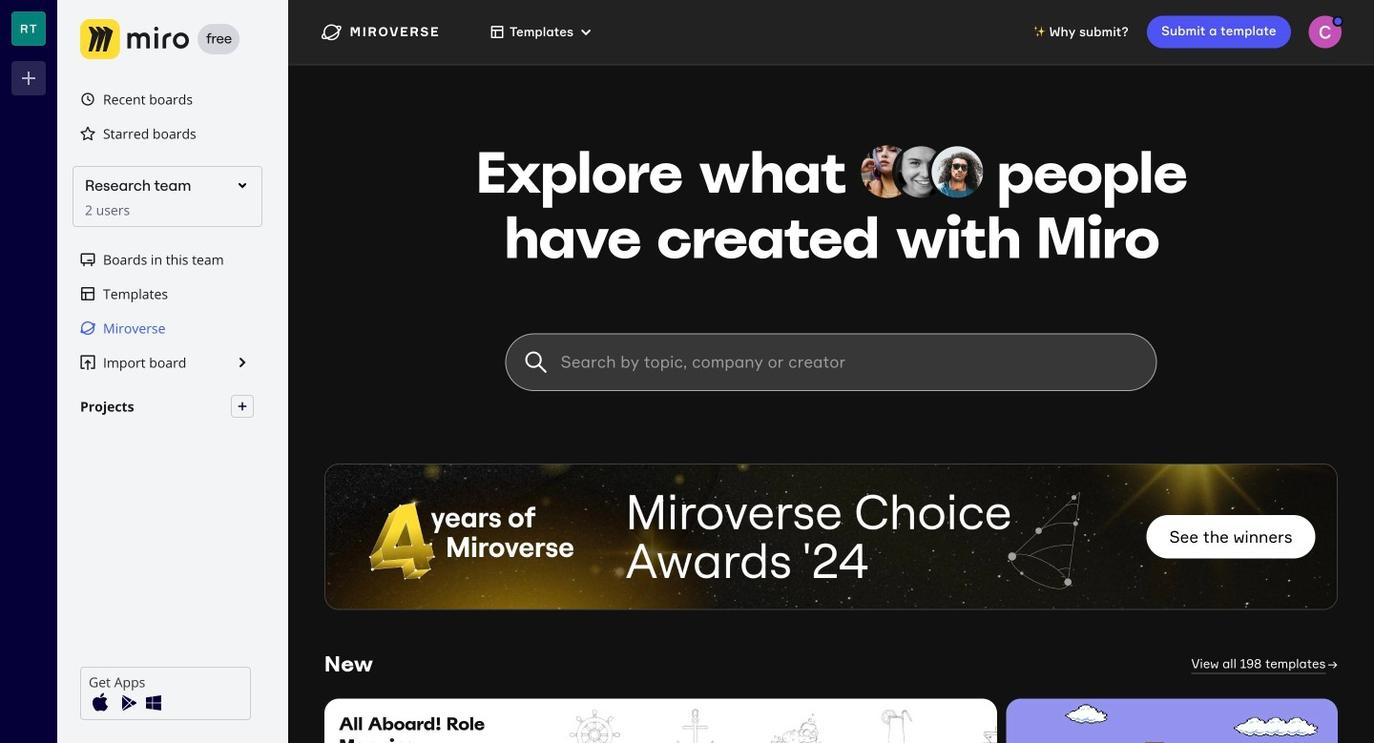 Task type: vqa. For each thing, say whether or not it's contained in the screenshot.
bottommost ds 300 image
no



Task type: describe. For each thing, give the bounding box(es) containing it.
1 spagx image from the top
[[80, 92, 95, 107]]

current team section region
[[69, 242, 265, 380]]



Task type: locate. For each thing, give the bounding box(es) containing it.
spagx image inside current team section region
[[80, 355, 95, 370]]

spagx image
[[80, 126, 95, 141], [80, 252, 95, 267], [80, 286, 95, 302], [237, 401, 248, 412]]

switch to research team team image
[[11, 11, 46, 46]]

1 vertical spatial spagx image
[[80, 355, 95, 370]]

0 vertical spatial spagx image
[[80, 92, 95, 107]]

img image
[[80, 19, 189, 59], [89, 692, 112, 715], [116, 692, 138, 715], [142, 692, 165, 715]]

2 spagx image from the top
[[80, 355, 95, 370]]

spagx image
[[80, 92, 95, 107], [80, 355, 95, 370]]



